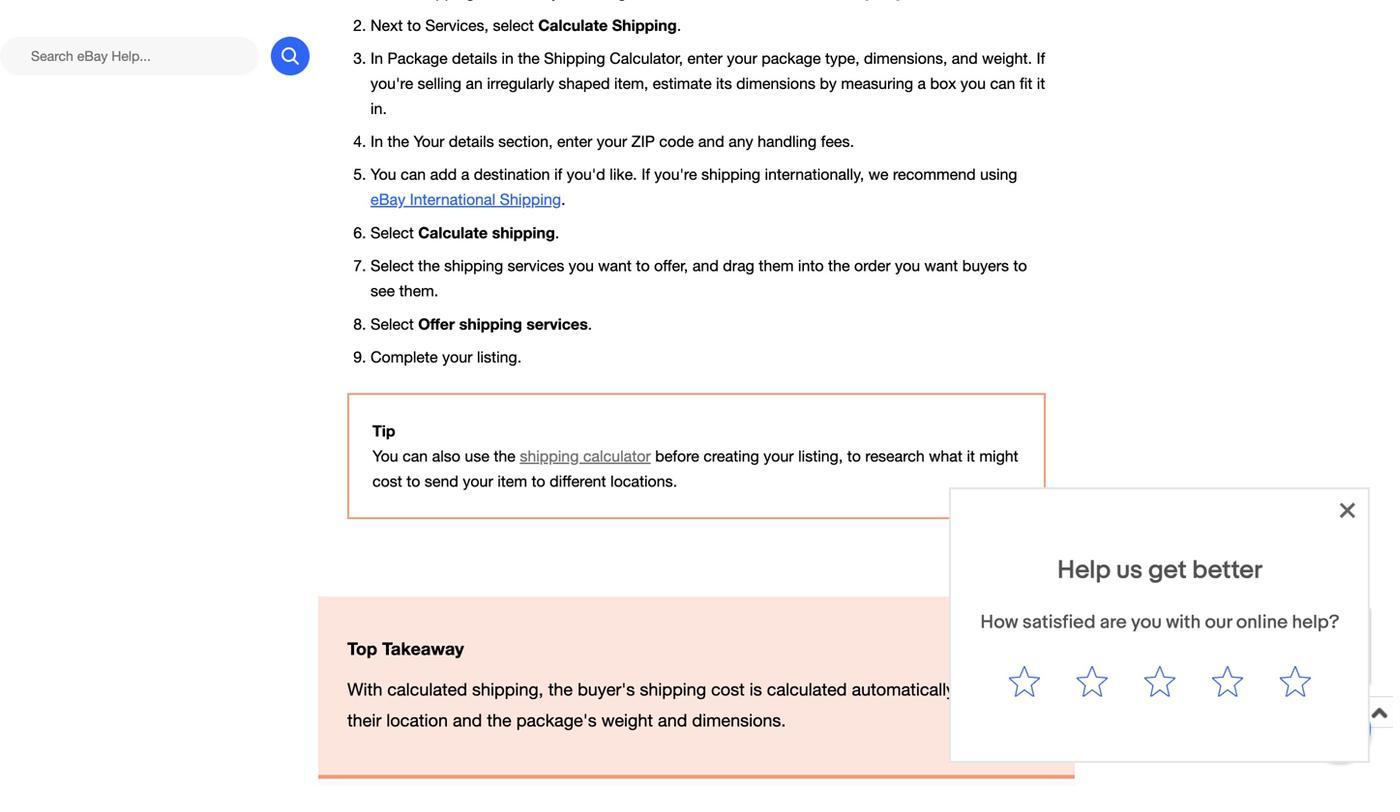 Task type: vqa. For each thing, say whether or not it's contained in the screenshot.
the need
yes



Task type: describe. For each thing, give the bounding box(es) containing it.
you inside in package details in the shipping calculator, enter your package type, dimensions, and weight. if you're selling an irregularly shaped item, estimate its dimensions by measuring a box you can fit it in.
[[961, 74, 986, 92]]

destination
[[474, 165, 550, 183]]

assistant,
[[1231, 639, 1289, 655]]

add
[[430, 165, 457, 183]]

different
[[550, 473, 606, 491]]

offer,
[[654, 257, 688, 275]]

listing,
[[798, 447, 843, 465]]

1 vertical spatial details
[[449, 132, 494, 150]]

. inside select offer shipping services .
[[588, 315, 592, 333]]

services for the
[[508, 257, 564, 275]]

in for in the your details section, enter your zip code and any handling fees.
[[371, 132, 383, 150]]

any
[[729, 132, 753, 150]]

select
[[493, 16, 534, 34]]

an inside in package details in the shipping calculator, enter your package type, dimensions, and weight. if you're selling an irregularly shaped item, estimate its dimensions by measuring a box you can fit it in.
[[466, 74, 483, 92]]

help
[[1188, 620, 1213, 636]]

to inside next to services, select calculate shipping .
[[407, 16, 421, 34]]

need
[[1243, 620, 1273, 636]]

0 vertical spatial calculate
[[538, 16, 608, 34]]

and right weight
[[658, 711, 687, 731]]

select the shipping services you want to offer, and drag them into the order you want buyers to see them.
[[371, 257, 1027, 300]]

complete your listing.
[[371, 348, 522, 366]]

tip you can also use the shipping calculator
[[372, 422, 651, 465]]

drag
[[723, 257, 754, 275]]

dimensions,
[[864, 49, 947, 67]]

if inside in package details in the shipping calculator, enter your package type, dimensions, and weight. if you're selling an irregularly shaped item, estimate its dimensions by measuring a box you can fit it in.
[[1037, 49, 1045, 67]]

package
[[762, 49, 821, 67]]

might
[[979, 447, 1018, 465]]

contact
[[1169, 658, 1215, 674]]

agent.
[[1237, 658, 1275, 674]]

in
[[502, 49, 514, 67]]

to left the 'send'
[[407, 473, 420, 491]]

calculator
[[583, 447, 651, 465]]

can inside tip you can also use the shipping calculator
[[403, 447, 428, 465]]

package
[[387, 49, 448, 67]]

from
[[1277, 620, 1305, 636]]

box
[[930, 74, 956, 92]]

services,
[[425, 16, 489, 34]]

use
[[465, 447, 489, 465]]

your down 'use'
[[463, 473, 493, 491]]

you inside you can add a destination if you'd like. if you're shipping internationally, we recommend using ebay international shipping .
[[371, 165, 396, 183]]

can inside in package details in the shipping calculator, enter your package type, dimensions, and weight. if you're selling an irregularly shaped item, estimate its dimensions by measuring a box you can fit it in.
[[990, 74, 1015, 92]]

dimensions.
[[692, 711, 786, 731]]

before creating your listing, to research what it might cost to send your item to different locations.
[[372, 447, 1018, 491]]

0 horizontal spatial calculate
[[418, 223, 488, 242]]

selling
[[418, 74, 461, 92]]

1 calculated from the left
[[387, 680, 467, 700]]

weight.
[[982, 49, 1032, 67]]

the inside in package details in the shipping calculator, enter your package type, dimensions, and weight. if you're selling an irregularly shaped item, estimate its dimensions by measuring a box you can fit it in.
[[518, 49, 540, 67]]

automated
[[1162, 639, 1227, 655]]

send
[[425, 473, 458, 491]]

international
[[410, 190, 495, 208]]

cost inside before creating your listing, to research what it might cost to send your item to different locations.
[[372, 473, 402, 491]]

shipping up listing.
[[459, 315, 522, 333]]

like.
[[610, 165, 637, 183]]

locations.
[[610, 473, 677, 491]]

next
[[371, 16, 403, 34]]

select for offer
[[371, 315, 414, 333]]

them.
[[399, 282, 438, 300]]

estimate
[[653, 74, 712, 92]]

dimensions
[[736, 74, 815, 92]]

and inside select the shipping services you want to offer, and drag them into the order you want buyers to see them.
[[693, 257, 719, 275]]

get the help you need from our automated assistant, or contact an agent. tooltip
[[1130, 618, 1314, 676]]

your left the listing,
[[764, 447, 794, 465]]

calculator, enter
[[610, 49, 723, 67]]

select offer shipping services .
[[371, 315, 592, 333]]

you'd
[[567, 165, 605, 183]]

we
[[869, 165, 889, 183]]

shipping for calculate
[[612, 16, 677, 34]]

next to services, select calculate shipping .
[[371, 16, 681, 34]]

into
[[798, 257, 824, 275]]

to right the listing,
[[847, 447, 861, 465]]

shipping down destination
[[492, 223, 555, 242]]

you inside get the help you need from our automated assistant, or contact an agent.
[[1217, 620, 1239, 636]]

the up 'them.'
[[418, 257, 440, 275]]

the right into
[[828, 257, 850, 275]]

shaped
[[559, 74, 610, 92]]

select for the
[[371, 257, 414, 275]]

your
[[414, 132, 444, 150]]

in the your details section, enter your zip code and any handling fees.
[[371, 132, 854, 150]]

details inside in package details in the shipping calculator, enter your package type, dimensions, and weight. if you're selling an irregularly shaped item, estimate its dimensions by measuring a box you can fit it in.
[[452, 49, 497, 67]]

item,
[[614, 74, 648, 92]]

measuring
[[841, 74, 913, 92]]

type,
[[825, 49, 860, 67]]

your inside in package details in the shipping calculator, enter your package type, dimensions, and weight. if you're selling an irregularly shaped item, estimate its dimensions by measuring a box you can fit it in.
[[727, 49, 757, 67]]

shipping inside select the shipping services you want to offer, and drag them into the order you want buyers to see them.
[[444, 257, 503, 275]]

research
[[865, 447, 925, 465]]

shipping inside you can add a destination if you'd like. if you're shipping internationally, we recommend using ebay international shipping .
[[701, 165, 760, 183]]

select calculate shipping .
[[371, 223, 559, 242]]

order
[[854, 257, 891, 275]]

ebay
[[371, 190, 405, 208]]

takeaway
[[382, 639, 464, 659]]

offer
[[418, 315, 455, 333]]

the left your
[[387, 132, 409, 150]]

in.
[[371, 100, 387, 117]]

shipping inside with calculated shipping, the buyer's shipping cost is calculated automatically, based on their location and the package's weight and dimensions.
[[640, 680, 706, 700]]

using
[[980, 165, 1017, 183]]

automatically,
[[852, 680, 959, 700]]



Task type: locate. For each thing, give the bounding box(es) containing it.
0 vertical spatial you
[[371, 165, 396, 183]]

an right selling on the left top of page
[[466, 74, 483, 92]]

it inside in package details in the shipping calculator, enter your package type, dimensions, and weight. if you're selling an irregularly shaped item, estimate its dimensions by measuring a box you can fit it in.
[[1037, 74, 1045, 92]]

0 horizontal spatial want
[[598, 257, 632, 275]]

1 vertical spatial an
[[1218, 658, 1233, 674]]

it right the fit
[[1037, 74, 1045, 92]]

you right box
[[961, 74, 986, 92]]

1 vertical spatial it
[[967, 447, 975, 465]]

you're inside you can add a destination if you'd like. if you're shipping internationally, we recommend using ebay international shipping .
[[654, 165, 697, 183]]

and left the any
[[698, 132, 724, 150]]

1 vertical spatial calculate
[[418, 223, 488, 242]]

you down tip
[[372, 447, 398, 465]]

1 vertical spatial in
[[371, 132, 383, 150]]

1 vertical spatial cost
[[711, 680, 745, 700]]

fees.
[[821, 132, 854, 150]]

and inside in package details in the shipping calculator, enter your package type, dimensions, and weight. if you're selling an irregularly shaped item, estimate its dimensions by measuring a box you can fit it in.
[[952, 49, 978, 67]]

or
[[1293, 639, 1305, 655]]

an left agent.
[[1218, 658, 1233, 674]]

1 horizontal spatial calculate
[[538, 16, 608, 34]]

enter your
[[557, 132, 627, 150]]

1 horizontal spatial calculated
[[767, 680, 847, 700]]

your
[[727, 49, 757, 67], [442, 348, 473, 366], [764, 447, 794, 465], [463, 473, 493, 491]]

shipping up weight
[[640, 680, 706, 700]]

details right your
[[449, 132, 494, 150]]

calculated right is
[[767, 680, 847, 700]]

buyers
[[962, 257, 1009, 275]]

you're inside in package details in the shipping calculator, enter your package type, dimensions, and weight. if you're selling an irregularly shaped item, estimate its dimensions by measuring a box you can fit it in.
[[371, 74, 413, 92]]

select
[[371, 224, 414, 242], [371, 257, 414, 275], [371, 315, 414, 333]]

shipping down "select calculate shipping ."
[[444, 257, 503, 275]]

get
[[1139, 620, 1161, 636]]

to right next
[[407, 16, 421, 34]]

details left in
[[452, 49, 497, 67]]

2 vertical spatial can
[[403, 447, 428, 465]]

it right what
[[967, 447, 975, 465]]

0 vertical spatial you're
[[371, 74, 413, 92]]

the inside tip you can also use the shipping calculator
[[494, 447, 516, 465]]

services
[[508, 257, 564, 275], [527, 315, 588, 333]]

. inside next to services, select calculate shipping .
[[677, 16, 681, 34]]

can left add
[[401, 165, 426, 183]]

in down next
[[371, 49, 383, 67]]

the inside get the help you need from our automated assistant, or contact an agent.
[[1165, 620, 1184, 636]]

0 vertical spatial services
[[508, 257, 564, 275]]

to left offer,
[[636, 257, 650, 275]]

with
[[347, 680, 382, 700]]

you right help
[[1217, 620, 1239, 636]]

shipping inside you can add a destination if you'd like. if you're shipping internationally, we recommend using ebay international shipping .
[[500, 190, 561, 208]]

get the help you need from our automated assistant, or contact an agent.
[[1139, 620, 1305, 674]]

handling
[[758, 132, 817, 150]]

our
[[1139, 639, 1158, 655]]

want left offer,
[[598, 257, 632, 275]]

0 horizontal spatial if
[[641, 165, 650, 183]]

1 horizontal spatial want
[[924, 257, 958, 275]]

item
[[497, 473, 527, 491]]

the right get
[[1165, 620, 1184, 636]]

tip
[[372, 422, 395, 440]]

select for calculate
[[371, 224, 414, 242]]

3 select from the top
[[371, 315, 414, 333]]

.
[[677, 16, 681, 34], [561, 190, 565, 208], [555, 224, 559, 242], [588, 315, 592, 333]]

you
[[371, 165, 396, 183], [372, 447, 398, 465]]

by
[[820, 74, 837, 92]]

a left box
[[918, 74, 926, 92]]

see
[[371, 282, 395, 300]]

if
[[554, 165, 562, 183]]

if
[[1037, 49, 1045, 67], [641, 165, 650, 183]]

it
[[1037, 74, 1045, 92], [967, 447, 975, 465]]

1 vertical spatial you
[[372, 447, 398, 465]]

a right add
[[461, 165, 469, 183]]

if inside you can add a destination if you'd like. if you're shipping internationally, we recommend using ebay international shipping .
[[641, 165, 650, 183]]

and right location
[[453, 711, 482, 731]]

. inside you can add a destination if you'd like. if you're shipping internationally, we recommend using ebay international shipping .
[[561, 190, 565, 208]]

and left drag
[[693, 257, 719, 275]]

0 horizontal spatial cost
[[372, 473, 402, 491]]

1 horizontal spatial an
[[1218, 658, 1233, 674]]

you're down code
[[654, 165, 697, 183]]

its
[[716, 74, 732, 92]]

shipping down the any
[[701, 165, 760, 183]]

want left buyers
[[924, 257, 958, 275]]

top
[[347, 639, 377, 659]]

1 want from the left
[[598, 257, 632, 275]]

. inside "select calculate shipping ."
[[555, 224, 559, 242]]

in down in.
[[371, 132, 383, 150]]

1 horizontal spatial if
[[1037, 49, 1045, 67]]

an
[[466, 74, 483, 92], [1218, 658, 1233, 674]]

0 vertical spatial if
[[1037, 49, 1045, 67]]

2 want from the left
[[924, 257, 958, 275]]

1 horizontal spatial a
[[918, 74, 926, 92]]

in package details in the shipping calculator, enter your package type, dimensions, and weight. if you're selling an irregularly shaped item, estimate its dimensions by measuring a box you can fit it in.
[[371, 49, 1045, 117]]

0 vertical spatial it
[[1037, 74, 1045, 92]]

1 vertical spatial you're
[[654, 165, 697, 183]]

select inside select offer shipping services .
[[371, 315, 414, 333]]

0 vertical spatial in
[[371, 49, 383, 67]]

code
[[659, 132, 694, 150]]

section,
[[498, 132, 553, 150]]

services inside select the shipping services you want to offer, and drag them into the order you want buyers to see them.
[[508, 257, 564, 275]]

select inside "select calculate shipping ."
[[371, 224, 414, 242]]

shipping for the
[[544, 49, 605, 67]]

select inside select the shipping services you want to offer, and drag them into the order you want buyers to see them.
[[371, 257, 414, 275]]

irregularly
[[487, 74, 554, 92]]

can left also
[[403, 447, 428, 465]]

0 vertical spatial select
[[371, 224, 414, 242]]

and
[[952, 49, 978, 67], [698, 132, 724, 150], [693, 257, 719, 275], [453, 711, 482, 731], [658, 711, 687, 731]]

0 vertical spatial cost
[[372, 473, 402, 491]]

2 vertical spatial shipping
[[500, 190, 561, 208]]

your up its
[[727, 49, 757, 67]]

what
[[929, 447, 962, 465]]

0 horizontal spatial an
[[466, 74, 483, 92]]

cost left is
[[711, 680, 745, 700]]

their
[[347, 711, 381, 731]]

calculated up location
[[387, 680, 467, 700]]

shipping up calculator, enter at the top
[[612, 16, 677, 34]]

1 in from the top
[[371, 49, 383, 67]]

cost inside with calculated shipping, the buyer's shipping cost is calculated automatically, based on their location and the package's weight and dimensions.
[[711, 680, 745, 700]]

them
[[759, 257, 794, 275]]

0 horizontal spatial a
[[461, 165, 469, 183]]

buyer's
[[578, 680, 635, 700]]

want
[[598, 257, 632, 275], [924, 257, 958, 275]]

you inside tip you can also use the shipping calculator
[[372, 447, 398, 465]]

a inside in package details in the shipping calculator, enter your package type, dimensions, and weight. if you're selling an irregularly shaped item, estimate its dimensions by measuring a box you can fit it in.
[[918, 74, 926, 92]]

ebay international shipping link
[[371, 190, 561, 208]]

to right 'item'
[[532, 473, 545, 491]]

in for in package details in the shipping calculator, enter your package type, dimensions, and weight. if you're selling an irregularly shaped item, estimate its dimensions by measuring a box you can fit it in.
[[371, 49, 383, 67]]

select down ebay
[[371, 224, 414, 242]]

shipping down destination
[[500, 190, 561, 208]]

1 vertical spatial a
[[461, 165, 469, 183]]

to
[[407, 16, 421, 34], [636, 257, 650, 275], [1013, 257, 1027, 275], [847, 447, 861, 465], [407, 473, 420, 491], [532, 473, 545, 491]]

also
[[432, 447, 460, 465]]

2 vertical spatial select
[[371, 315, 414, 333]]

the right in
[[518, 49, 540, 67]]

listing.
[[477, 348, 522, 366]]

cost down tip
[[372, 473, 402, 491]]

in inside in package details in the shipping calculator, enter your package type, dimensions, and weight. if you're selling an irregularly shaped item, estimate its dimensions by measuring a box you can fit it in.
[[371, 49, 383, 67]]

you up ebay
[[371, 165, 396, 183]]

you can add a destination if you'd like. if you're shipping internationally, we recommend using ebay international shipping .
[[371, 165, 1017, 208]]

the down 'shipping,' at the bottom left of the page
[[487, 711, 511, 731]]

a
[[918, 74, 926, 92], [461, 165, 469, 183]]

0 vertical spatial a
[[918, 74, 926, 92]]

Search eBay Help... text field
[[0, 37, 259, 75]]

is
[[750, 680, 762, 700]]

zip
[[631, 132, 655, 150]]

and up box
[[952, 49, 978, 67]]

services for offer
[[527, 315, 588, 333]]

0 horizontal spatial you're
[[371, 74, 413, 92]]

shipping inside tip you can also use the shipping calculator
[[520, 447, 579, 465]]

can inside you can add a destination if you'd like. if you're shipping internationally, we recommend using ebay international shipping .
[[401, 165, 426, 183]]

2 calculated from the left
[[767, 680, 847, 700]]

fit
[[1020, 74, 1033, 92]]

0 horizontal spatial it
[[967, 447, 975, 465]]

based
[[963, 680, 1011, 700]]

location
[[386, 711, 448, 731]]

0 vertical spatial details
[[452, 49, 497, 67]]

1 horizontal spatial it
[[1037, 74, 1045, 92]]

select down see
[[371, 315, 414, 333]]

2 in from the top
[[371, 132, 383, 150]]

you
[[961, 74, 986, 92], [569, 257, 594, 275], [895, 257, 920, 275], [1217, 620, 1239, 636]]

with calculated shipping, the buyer's shipping cost is calculated automatically, based on their location and the package's weight and dimensions.
[[347, 680, 1036, 731]]

before
[[655, 447, 699, 465]]

calculate up shaped
[[538, 16, 608, 34]]

you left offer,
[[569, 257, 594, 275]]

to right buyers
[[1013, 257, 1027, 275]]

shipping up shaped
[[544, 49, 605, 67]]

the up package's
[[548, 680, 573, 700]]

in
[[371, 49, 383, 67], [371, 132, 383, 150]]

select up see
[[371, 257, 414, 275]]

2 select from the top
[[371, 257, 414, 275]]

0 vertical spatial can
[[990, 74, 1015, 92]]

shipping calculator link
[[520, 447, 651, 465]]

can left the fit
[[990, 74, 1015, 92]]

you right order
[[895, 257, 920, 275]]

calculated
[[387, 680, 467, 700], [767, 680, 847, 700]]

a inside you can add a destination if you'd like. if you're shipping internationally, we recommend using ebay international shipping .
[[461, 165, 469, 183]]

if right like.
[[641, 165, 650, 183]]

it inside before creating your listing, to research what it might cost to send your item to different locations.
[[967, 447, 975, 465]]

shipping
[[701, 165, 760, 183], [492, 223, 555, 242], [444, 257, 503, 275], [459, 315, 522, 333], [520, 447, 579, 465], [640, 680, 706, 700]]

you're up in.
[[371, 74, 413, 92]]

on
[[1016, 680, 1036, 700]]

shipping up 'different'
[[520, 447, 579, 465]]

creating
[[704, 447, 759, 465]]

shipping
[[612, 16, 677, 34], [544, 49, 605, 67], [500, 190, 561, 208]]

1 vertical spatial if
[[641, 165, 650, 183]]

1 vertical spatial shipping
[[544, 49, 605, 67]]

0 vertical spatial shipping
[[612, 16, 677, 34]]

1 select from the top
[[371, 224, 414, 242]]

complete
[[371, 348, 438, 366]]

1 vertical spatial select
[[371, 257, 414, 275]]

1 horizontal spatial cost
[[711, 680, 745, 700]]

0 horizontal spatial calculated
[[387, 680, 467, 700]]

shipping inside in package details in the shipping calculator, enter your package type, dimensions, and weight. if you're selling an irregularly shaped item, estimate its dimensions by measuring a box you can fit it in.
[[544, 49, 605, 67]]

1 vertical spatial can
[[401, 165, 426, 183]]

internationally,
[[765, 165, 864, 183]]

an inside get the help you need from our automated assistant, or contact an agent.
[[1218, 658, 1233, 674]]

recommend
[[893, 165, 976, 183]]

can
[[990, 74, 1015, 92], [401, 165, 426, 183], [403, 447, 428, 465]]

calculate down the international
[[418, 223, 488, 242]]

1 vertical spatial services
[[527, 315, 588, 333]]

weight
[[601, 711, 653, 731]]

1 horizontal spatial you're
[[654, 165, 697, 183]]

the up 'item'
[[494, 447, 516, 465]]

top takeaway
[[347, 639, 464, 659]]

package's
[[516, 711, 597, 731]]

0 vertical spatial an
[[466, 74, 483, 92]]

if right weight.
[[1037, 49, 1045, 67]]

your down offer
[[442, 348, 473, 366]]

shipping,
[[472, 680, 543, 700]]



